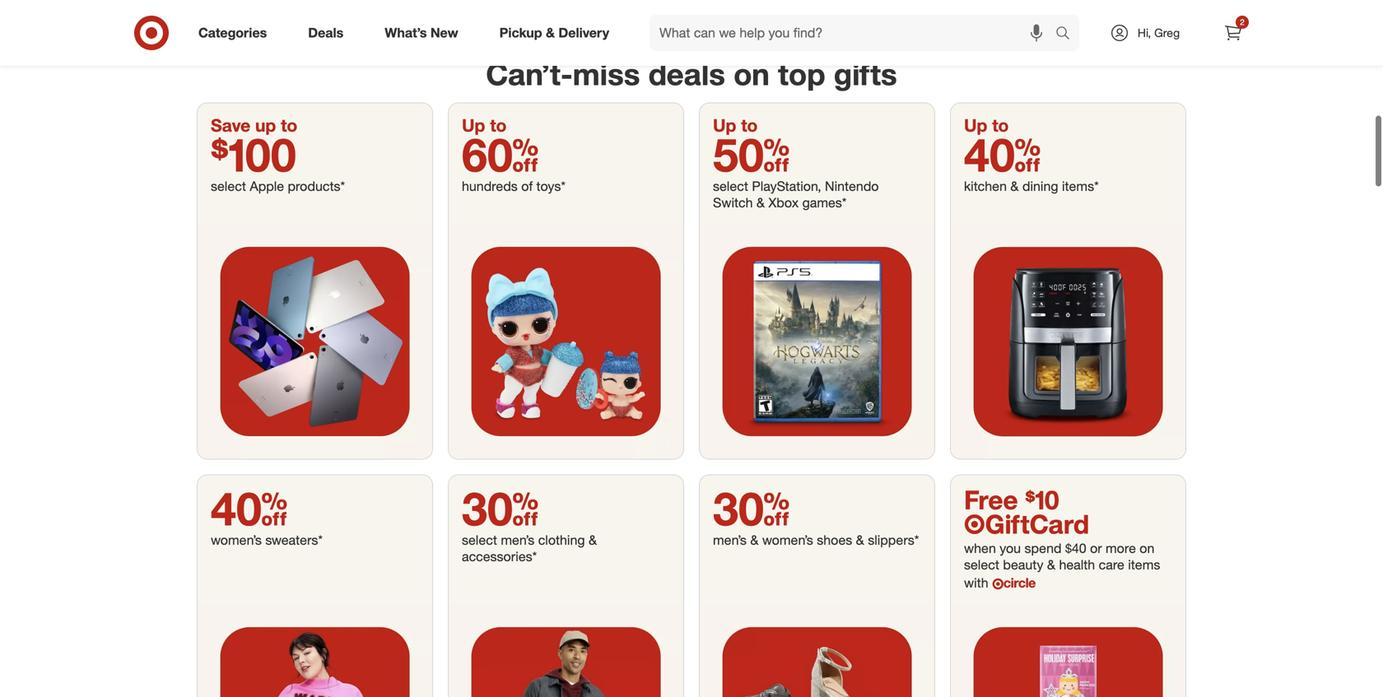 Task type: describe. For each thing, give the bounding box(es) containing it.
up for 60
[[462, 115, 486, 136]]

30 men's & women's shoes & slippers*
[[713, 481, 920, 549]]

save
[[211, 115, 251, 136]]

up to for 40
[[965, 115, 1009, 136]]

dining
[[1023, 178, 1059, 194]]

apple
[[250, 178, 284, 194]]

deals
[[649, 56, 726, 92]]

categories link
[[185, 15, 288, 51]]

toys*
[[537, 178, 566, 194]]

30 for 30 men's & women's shoes & slippers*
[[713, 481, 790, 537]]

accessories*
[[462, 549, 537, 565]]

nintendo
[[825, 178, 879, 194]]

to for 40
[[993, 115, 1009, 136]]

& left shoes
[[751, 533, 759, 549]]

when you spend $40 or more on select beauty & health care items with
[[965, 541, 1161, 592]]

when
[[965, 541, 997, 557]]

deals link
[[294, 15, 364, 51]]

items*
[[1063, 178, 1100, 194]]

¬giftcard
[[965, 509, 1090, 540]]

on inside when you spend $40 or more on select beauty & health care items with
[[1140, 541, 1155, 557]]

0 horizontal spatial on
[[734, 56, 770, 92]]

you
[[1000, 541, 1022, 557]]

$100
[[211, 126, 296, 183]]

& right pickup
[[546, 25, 555, 41]]

up for 40
[[965, 115, 988, 136]]

free $10 ¬giftcard
[[965, 484, 1090, 540]]

carousel region
[[198, 0, 1186, 49]]

pickup & delivery
[[500, 25, 610, 41]]

search
[[1049, 26, 1088, 42]]

30 for 30 select men's clothing & accessories*
[[462, 481, 539, 537]]

hi,
[[1138, 26, 1152, 40]]

circle
[[1004, 576, 1036, 592]]

select inside select playstation, nintendo switch & xbox games*
[[713, 178, 749, 194]]

up for 50
[[713, 115, 737, 136]]

more
[[1106, 541, 1137, 557]]

deals
[[308, 25, 344, 41]]

2
[[1241, 17, 1245, 27]]

50
[[713, 126, 790, 183]]

$10
[[1026, 484, 1060, 516]]

new
[[431, 25, 459, 41]]

sweaters*
[[266, 533, 323, 549]]

beauty
[[1004, 557, 1044, 574]]

shoes
[[817, 533, 853, 549]]

products*
[[288, 178, 345, 194]]

up to for 50
[[713, 115, 758, 136]]

up
[[255, 115, 276, 136]]

with
[[965, 576, 989, 592]]

pickup
[[500, 25, 543, 41]]

select apple products*
[[211, 178, 345, 194]]

select left apple
[[211, 178, 246, 194]]

can't-
[[486, 56, 573, 92]]

40 women's sweaters*
[[211, 481, 323, 549]]

& left dining
[[1011, 178, 1019, 194]]

up to for 60
[[462, 115, 507, 136]]



Task type: locate. For each thing, give the bounding box(es) containing it.
& down spend
[[1048, 557, 1056, 574]]

1 up from the left
[[462, 115, 486, 136]]

1 horizontal spatial women's
[[763, 533, 814, 549]]

1 to from the left
[[281, 115, 298, 136]]

health
[[1060, 557, 1096, 574]]

up
[[462, 115, 486, 136], [713, 115, 737, 136], [965, 115, 988, 136]]

& inside when you spend $40 or more on select beauty & health care items with
[[1048, 557, 1056, 574]]

& left xbox on the top right
[[757, 195, 765, 211]]

up down can't-miss deals on top gifts
[[713, 115, 737, 136]]

select playstation, nintendo switch & xbox games*
[[713, 178, 879, 211]]

of
[[522, 178, 533, 194]]

select down "when"
[[965, 557, 1000, 574]]

on left top
[[734, 56, 770, 92]]

2 link
[[1216, 15, 1252, 51]]

slippers*
[[868, 533, 920, 549]]

& right shoes
[[856, 533, 865, 549]]

1 horizontal spatial men's
[[713, 533, 747, 549]]

hundreds of toys*
[[462, 178, 566, 194]]

up to
[[462, 115, 507, 136], [713, 115, 758, 136], [965, 115, 1009, 136]]

0 vertical spatial 40
[[965, 126, 1042, 183]]

1 horizontal spatial 30
[[713, 481, 790, 537]]

40 for 40
[[965, 126, 1042, 183]]

40 for 40 women's sweaters*
[[211, 481, 288, 537]]

on up items
[[1140, 541, 1155, 557]]

1 vertical spatial on
[[1140, 541, 1155, 557]]

women's
[[211, 533, 262, 549], [763, 533, 814, 549]]

1 men's from the left
[[501, 533, 535, 549]]

playstation,
[[752, 178, 822, 194]]

games*
[[803, 195, 847, 211]]

& inside 30 select men's clothing & accessories*
[[589, 533, 597, 549]]

1 30 from the left
[[462, 481, 539, 537]]

clothing
[[538, 533, 585, 549]]

delivery
[[559, 25, 610, 41]]

1 women's from the left
[[211, 533, 262, 549]]

select up 'switch'
[[713, 178, 749, 194]]

to up kitchen
[[993, 115, 1009, 136]]

2 up to from the left
[[713, 115, 758, 136]]

switch
[[713, 195, 753, 211]]

2 horizontal spatial up
[[965, 115, 988, 136]]

0 horizontal spatial men's
[[501, 533, 535, 549]]

free
[[965, 484, 1019, 516]]

what's new link
[[371, 15, 479, 51]]

0 horizontal spatial women's
[[211, 533, 262, 549]]

4 to from the left
[[993, 115, 1009, 136]]

can't-miss deals on top gifts
[[486, 56, 898, 92]]

up up hundreds
[[462, 115, 486, 136]]

1 up to from the left
[[462, 115, 507, 136]]

1 horizontal spatial up to
[[713, 115, 758, 136]]

top
[[779, 56, 826, 92]]

30 select men's clothing & accessories*
[[462, 481, 597, 565]]

1 horizontal spatial on
[[1140, 541, 1155, 557]]

men's inside 30 men's & women's shoes & slippers*
[[713, 533, 747, 549]]

to for 60
[[490, 115, 507, 136]]

30 inside 30 men's & women's shoes & slippers*
[[713, 481, 790, 537]]

3 up from the left
[[965, 115, 988, 136]]

2 men's from the left
[[713, 533, 747, 549]]

to down can't-
[[490, 115, 507, 136]]

2 30 from the left
[[713, 481, 790, 537]]

greg
[[1155, 26, 1181, 40]]

0 horizontal spatial 30
[[462, 481, 539, 537]]

0 horizontal spatial up
[[462, 115, 486, 136]]

spend
[[1025, 541, 1062, 557]]

to for 50
[[742, 115, 758, 136]]

to
[[281, 115, 298, 136], [490, 115, 507, 136], [742, 115, 758, 136], [993, 115, 1009, 136]]

3 to from the left
[[742, 115, 758, 136]]

2 to from the left
[[490, 115, 507, 136]]

30 inside 30 select men's clothing & accessories*
[[462, 481, 539, 537]]

30
[[462, 481, 539, 537], [713, 481, 790, 537]]

items
[[1129, 557, 1161, 574]]

up to up hundreds
[[462, 115, 507, 136]]

0 vertical spatial on
[[734, 56, 770, 92]]

women's left sweaters*
[[211, 533, 262, 549]]

60
[[462, 126, 539, 183]]

up to down can't-miss deals on top gifts
[[713, 115, 758, 136]]

to up "playstation,"
[[742, 115, 758, 136]]

categories
[[199, 25, 267, 41]]

what's
[[385, 25, 427, 41]]

hundreds
[[462, 178, 518, 194]]

$40
[[1066, 541, 1087, 557]]

women's inside 30 men's & women's shoes & slippers*
[[763, 533, 814, 549]]

women's inside 40 women's sweaters*
[[211, 533, 262, 549]]

search button
[[1049, 15, 1088, 54]]

what's new
[[385, 25, 459, 41]]

women's left shoes
[[763, 533, 814, 549]]

save up to
[[211, 115, 298, 136]]

up to up kitchen
[[965, 115, 1009, 136]]

kitchen & dining items*
[[965, 178, 1100, 194]]

40 inside 40 women's sweaters*
[[211, 481, 288, 537]]

2 women's from the left
[[763, 533, 814, 549]]

1 vertical spatial 40
[[211, 481, 288, 537]]

care
[[1099, 557, 1125, 574]]

select inside when you spend $40 or more on select beauty & health care items with
[[965, 557, 1000, 574]]

3 up to from the left
[[965, 115, 1009, 136]]

40
[[965, 126, 1042, 183], [211, 481, 288, 537]]

select
[[211, 178, 246, 194], [713, 178, 749, 194], [462, 533, 497, 549], [965, 557, 1000, 574]]

& inside select playstation, nintendo switch & xbox games*
[[757, 195, 765, 211]]

gifts
[[834, 56, 898, 92]]

&
[[546, 25, 555, 41], [1011, 178, 1019, 194], [757, 195, 765, 211], [589, 533, 597, 549], [751, 533, 759, 549], [856, 533, 865, 549], [1048, 557, 1056, 574]]

What can we help you find? suggestions appear below search field
[[650, 15, 1060, 51]]

select up accessories*
[[462, 533, 497, 549]]

kitchen
[[965, 178, 1007, 194]]

pickup & delivery link
[[486, 15, 630, 51]]

0 horizontal spatial 40
[[211, 481, 288, 537]]

xbox
[[769, 195, 799, 211]]

to right up
[[281, 115, 298, 136]]

1 horizontal spatial 40
[[965, 126, 1042, 183]]

or
[[1091, 541, 1103, 557]]

men's
[[501, 533, 535, 549], [713, 533, 747, 549]]

men's inside 30 select men's clothing & accessories*
[[501, 533, 535, 549]]

0 horizontal spatial up to
[[462, 115, 507, 136]]

select inside 30 select men's clothing & accessories*
[[462, 533, 497, 549]]

2 horizontal spatial up to
[[965, 115, 1009, 136]]

1 horizontal spatial up
[[713, 115, 737, 136]]

miss
[[573, 56, 640, 92]]

hi, greg
[[1138, 26, 1181, 40]]

& right clothing
[[589, 533, 597, 549]]

2 up from the left
[[713, 115, 737, 136]]

up up kitchen
[[965, 115, 988, 136]]

on
[[734, 56, 770, 92], [1140, 541, 1155, 557]]



Task type: vqa. For each thing, say whether or not it's contained in the screenshot.


